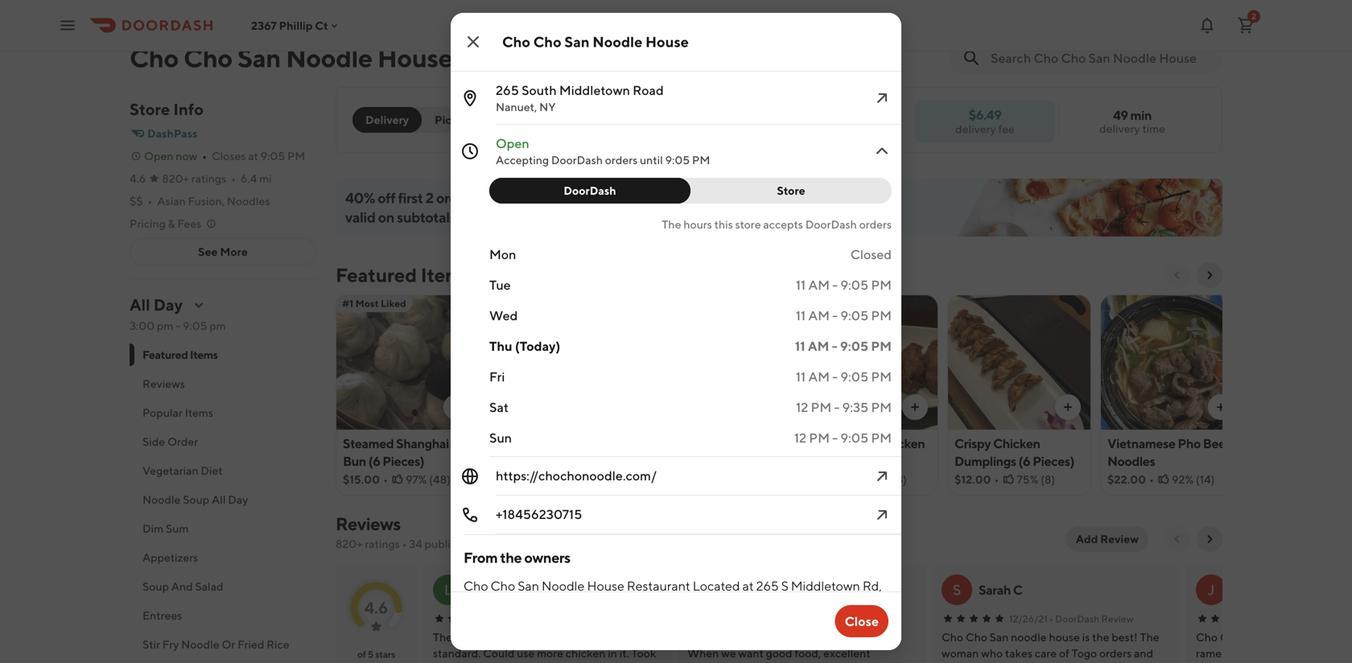 Task type: vqa. For each thing, say whether or not it's contained in the screenshot.


Task type: describe. For each thing, give the bounding box(es) containing it.
to
[[499, 189, 512, 207]]

12/26/21
[[1010, 613, 1048, 625]]

road
[[633, 83, 664, 98]]

12 for 12 pm - 9:35 pm
[[796, 400, 809, 415]]

- for tue
[[833, 277, 838, 293]]

(6 inside the double fried chicken wings (6 pieces) 84% (13)
[[841, 454, 853, 469]]

• left close 'button'
[[785, 613, 789, 625]]

11 am - 9:05 pm for thu (today)
[[795, 339, 892, 354]]

reviews for reviews
[[143, 377, 185, 390]]

Store button
[[681, 178, 892, 204]]

fee
[[999, 122, 1015, 136]]

$$ • asian fusion, noodles
[[130, 194, 270, 208]]

doordash right accepts
[[806, 218, 857, 231]]

ratings inside reviews 820+ ratings • 34 public reviews
[[365, 537, 400, 551]]

cho cho san noodle house inside dialog
[[502, 33, 689, 50]]

the
[[662, 218, 681, 231]]

fried inside button
[[238, 638, 264, 651]]

12 pm - 9:35 pm
[[796, 400, 892, 415]]

double fried chicken wings (6 pieces) 84% (13)
[[802, 436, 925, 486]]

spicy
[[708, 436, 739, 451]]

min
[[1131, 107, 1152, 123]]

#2 most liked
[[495, 298, 561, 309]]

add review button
[[1067, 527, 1149, 552]]

now
[[176, 149, 197, 163]]

chicken inside crispy chicken dumplings (6 pieces)
[[993, 436, 1041, 451]]

820+ ratings •
[[162, 172, 236, 185]]

2 vertical spatial order
[[837, 613, 864, 625]]

items inside heading
[[421, 264, 471, 287]]

• right the $20.50
[[538, 455, 543, 469]]

day inside button
[[228, 493, 248, 506]]

middletown
[[559, 83, 630, 98]]

#1 most liked
[[342, 298, 406, 309]]

Delivery radio
[[353, 107, 422, 133]]

liked for tso's
[[536, 298, 561, 309]]

11 am - 9:05 pm for wed
[[796, 308, 892, 323]]

liked for shanghai
[[381, 298, 406, 309]]

2 $22.00 from the left
[[1108, 473, 1146, 486]]

thu (today)
[[490, 339, 561, 354]]

closed
[[851, 247, 892, 262]]

doordash right 12/26/21
[[1056, 613, 1100, 625]]

• left 6.4
[[231, 172, 236, 185]]

pieces) inside the double fried chicken wings (6 pieces) 84% (13)
[[855, 454, 897, 469]]

vegetarian
[[143, 464, 199, 477]]

mon
[[490, 247, 516, 262]]

noodle soup all day button
[[130, 485, 316, 514]]

0 vertical spatial day
[[154, 295, 183, 314]]

(8)
[[1041, 473, 1056, 486]]

on
[[378, 209, 394, 226]]

DoorDash button
[[490, 178, 691, 204]]

stir
[[143, 638, 160, 651]]

2 click item image from the top
[[873, 506, 892, 525]]

pieces) for crispy
[[1033, 454, 1075, 469]]

soup inside button
[[143, 580, 169, 593]]

dim sum
[[143, 522, 189, 535]]

fri
[[490, 369, 505, 384]]

rice
[[267, 638, 290, 651]]

2 horizontal spatial orders
[[860, 218, 892, 231]]

0 horizontal spatial s
[[512, 582, 520, 598]]

group order
[[507, 113, 574, 126]]

next button of carousel image
[[1204, 269, 1217, 282]]

pickup
[[435, 113, 471, 126]]

popular items button
[[130, 399, 316, 428]]

75%
[[1017, 473, 1039, 486]]

am for wed
[[809, 308, 830, 323]]

0 horizontal spatial cho cho san noodle house
[[130, 43, 453, 73]]

#2
[[495, 298, 508, 309]]

close cho cho san noodle house image
[[464, 32, 483, 52]]

• right the $$
[[148, 194, 152, 208]]

or
[[222, 638, 235, 651]]

#1
[[342, 298, 354, 309]]

owners
[[524, 549, 571, 566]]

crispy
[[955, 436, 991, 451]]

double
[[802, 436, 844, 451]]

order for side order
[[167, 435, 198, 448]]

phillip
[[279, 19, 313, 32]]

- for thu (today)
[[832, 339, 838, 354]]

public
[[425, 537, 457, 551]]

previous button of carousel image
[[1171, 269, 1184, 282]]

store info
[[130, 100, 204, 119]]

2367
[[251, 19, 277, 32]]

1 vertical spatial items
[[190, 348, 218, 361]]

2 pm from the left
[[210, 319, 226, 333]]

all inside noodle soup all day button
[[212, 493, 226, 506]]

am for tue
[[809, 277, 830, 293]]

add item to cart image for vietnamese pho beef noodles
[[1215, 401, 1228, 414]]

store for store
[[777, 184, 806, 197]]

2 items, open order cart image
[[1237, 16, 1256, 35]]

store
[[735, 218, 761, 231]]

hours
[[684, 218, 712, 231]]

ct
[[315, 19, 328, 32]]

• right 12/26/21
[[1050, 613, 1054, 625]]

34
[[409, 537, 423, 551]]

$$
[[130, 194, 143, 208]]

0 horizontal spatial noodles
[[227, 194, 270, 208]]

6.4
[[241, 172, 257, 185]]

0 horizontal spatial ratings
[[191, 172, 226, 185]]

1 pm from the left
[[157, 319, 173, 333]]

(6 for bun
[[368, 454, 380, 469]]

0 horizontal spatial 820+
[[162, 172, 189, 185]]

12 pm - 9:05 pm
[[795, 430, 892, 446]]

previous image
[[1171, 533, 1184, 546]]

san inside dialog
[[565, 33, 590, 50]]

92% for pho
[[1172, 473, 1194, 486]]

l
[[444, 581, 453, 599]]

group order button
[[497, 107, 584, 133]]

40% off first 2 orders up to $10 off with 40welcome, valid on subtotals $15
[[345, 189, 690, 226]]

side
[[143, 435, 165, 448]]

2 inside 2 button
[[1252, 12, 1257, 21]]

up
[[479, 189, 496, 207]]

- for fri
[[833, 369, 838, 384]]

11 for fri
[[796, 369, 806, 384]]

92% (25)
[[561, 455, 606, 469]]

delivery
[[366, 113, 409, 126]]

1 click item image from the top
[[873, 89, 892, 108]]

pm inside the open accepting doordash orders until 9:05 pm
[[692, 153, 710, 167]]

sat
[[490, 400, 509, 415]]

0 horizontal spatial san
[[237, 43, 281, 73]]

close
[[845, 614, 879, 629]]

cho right close cho cho san noodle house image
[[502, 33, 531, 50]]

stir fry noodle or fried rice button
[[130, 630, 316, 659]]

(48)
[[429, 473, 451, 486]]

Pickup radio
[[412, 107, 484, 133]]

dim sum button
[[130, 514, 316, 543]]

- for sat
[[834, 400, 840, 415]]

dumplings
[[955, 454, 1017, 469]]

malaysian
[[649, 436, 706, 451]]

add item to cart image for double fried chicken wings (6 pieces)
[[909, 401, 922, 414]]

12 for 12 pm - 9:05 pm
[[795, 430, 807, 446]]

+18456230715
[[496, 507, 582, 522]]

0 vertical spatial all
[[130, 295, 150, 314]]

with
[[561, 189, 589, 207]]

0 vertical spatial featured items
[[336, 264, 471, 287]]

close button
[[835, 605, 889, 638]]

store for store info
[[130, 100, 170, 119]]

265 south middletown road nanuet, ny
[[496, 83, 664, 114]]

am for thu (today)
[[808, 339, 830, 354]]

cho up info in the left of the page
[[184, 43, 233, 73]]

vietnamese pho beef noodles image
[[1101, 295, 1244, 430]]

dim
[[143, 522, 164, 535]]

vietnamese pho beef noodles
[[1108, 436, 1230, 469]]

• right $15.00
[[383, 473, 388, 486]]

popular
[[143, 406, 183, 419]]

reviews link
[[336, 514, 401, 535]]

asian
[[157, 194, 186, 208]]

reviews for reviews 820+ ratings • 34 public reviews
[[336, 514, 401, 535]]

at
[[248, 149, 258, 163]]

0 horizontal spatial featured
[[143, 348, 188, 361]]

add item to cart image for crispy chicken dumplings (6 pieces) 'image'
[[1062, 401, 1075, 414]]

$6.49 delivery fee
[[956, 107, 1015, 136]]

- for sun
[[833, 430, 838, 446]]

265
[[496, 83, 519, 98]]

pieces) for steamed
[[383, 454, 424, 469]]

fusion,
[[188, 194, 225, 208]]

1 sarah c from the left
[[725, 582, 768, 598]]

• down vietnamese pho beef noodles
[[1150, 473, 1154, 486]]

general tso's chicken
[[496, 436, 621, 451]]

noodle inside dialog
[[593, 33, 643, 50]]

0 vertical spatial 4.6
[[130, 172, 146, 185]]

$20.50
[[496, 455, 535, 469]]

1 c from the left
[[759, 582, 768, 598]]

Item Search search field
[[991, 49, 1210, 67]]



Task type: locate. For each thing, give the bounding box(es) containing it.
liked up (today)
[[536, 298, 561, 309]]

12 up the wings
[[795, 430, 807, 446]]

wed
[[490, 308, 518, 323]]

off up on
[[378, 189, 396, 207]]

0 horizontal spatial reviews
[[143, 377, 185, 390]]

1 horizontal spatial cho cho san noodle house
[[502, 33, 689, 50]]

0 vertical spatial order
[[543, 113, 574, 126]]

doordash left close
[[791, 613, 835, 625]]

popular items
[[143, 406, 213, 419]]

2 vertical spatial items
[[185, 406, 213, 419]]

0 vertical spatial reviews
[[143, 377, 185, 390]]

0 vertical spatial 92%
[[561, 455, 583, 469]]

0 horizontal spatial add item to cart image
[[450, 401, 463, 414]]

2 right 'notification bell' image
[[1252, 12, 1257, 21]]

pm
[[287, 149, 305, 163], [692, 153, 710, 167], [871, 277, 892, 293], [871, 308, 892, 323], [871, 339, 892, 354], [871, 369, 892, 384], [811, 400, 832, 415], [871, 400, 892, 415], [809, 430, 830, 446], [871, 430, 892, 446]]

1 horizontal spatial sarah
[[979, 582, 1011, 598]]

2 add item to cart image from the left
[[1215, 401, 1228, 414]]

11 am - 9:05 pm
[[796, 277, 892, 293], [796, 308, 892, 323], [795, 339, 892, 354], [796, 369, 892, 384]]

2 sarah c from the left
[[979, 582, 1023, 598]]

2 horizontal spatial chicken
[[993, 436, 1041, 451]]

add item to cart image
[[450, 401, 463, 414], [1062, 401, 1075, 414]]

fried down 9:35
[[846, 436, 876, 451]]

0 horizontal spatial house
[[377, 43, 453, 73]]

stars
[[375, 649, 395, 660]]

1 (6 from the left
[[368, 454, 380, 469]]

click item image
[[873, 89, 892, 108], [873, 506, 892, 525]]

1 $22.00 from the left
[[649, 473, 688, 486]]

ratings up the fusion,
[[191, 172, 226, 185]]

soup down vegetarian diet at the left of the page
[[183, 493, 209, 506]]

1 vertical spatial fried
[[238, 638, 264, 651]]

am for fri
[[809, 369, 830, 384]]

day up 3:00 pm - 9:05 pm
[[154, 295, 183, 314]]

soup left 'and'
[[143, 580, 169, 593]]

2 horizontal spatial pieces)
[[1033, 454, 1075, 469]]

cho up store info
[[130, 43, 179, 73]]

order inside side order button
[[167, 435, 198, 448]]

this
[[715, 218, 733, 231]]

day down vegetarian diet button
[[228, 493, 248, 506]]

noodles inside vietnamese pho beef noodles
[[1108, 454, 1156, 469]]

order methods option group
[[353, 107, 484, 133]]

soup inside button
[[183, 493, 209, 506]]

• doordash review
[[1050, 613, 1134, 625]]

3:00
[[130, 319, 155, 333]]

0 horizontal spatial 2
[[426, 189, 434, 207]]

south
[[522, 83, 557, 98]]

noodle up dim sum
[[143, 493, 181, 506]]

0 horizontal spatial c
[[759, 582, 768, 598]]

84%
[[864, 473, 887, 486]]

am
[[809, 277, 830, 293], [809, 308, 830, 323], [808, 339, 830, 354], [809, 369, 830, 384]]

0 vertical spatial ratings
[[191, 172, 226, 185]]

order for group order
[[543, 113, 574, 126]]

dashpass
[[147, 127, 198, 140]]

soup and salad
[[143, 580, 223, 593]]

open for open accepting doordash orders until 9:05 pm
[[496, 136, 529, 151]]

(6 inside steamed shanghai bun (6 pieces)
[[368, 454, 380, 469]]

cho cho san noodle house down 2367 phillip ct
[[130, 43, 453, 73]]

&
[[168, 217, 175, 230]]

add
[[1076, 533, 1098, 546]]

featured down 3:00 pm - 9:05 pm
[[143, 348, 188, 361]]

https://chochonoodle.com/
[[496, 468, 657, 483]]

add item to cart image right 9:35
[[909, 401, 922, 414]]

house left close cho cho san noodle house image
[[377, 43, 453, 73]]

1 horizontal spatial featured
[[336, 264, 417, 287]]

1 vertical spatial ratings
[[365, 537, 400, 551]]

chicken inside the double fried chicken wings (6 pieces) 84% (13)
[[878, 436, 925, 451]]

from
[[464, 549, 498, 566]]

0 horizontal spatial delivery
[[956, 122, 996, 136]]

noodle down the ct
[[286, 43, 373, 73]]

of
[[357, 649, 366, 660]]

steamed shanghai bun (6 pieces) image
[[337, 295, 479, 430]]

tso's
[[544, 436, 571, 451]]

0 vertical spatial noodles
[[227, 194, 270, 208]]

2 (6 from the left
[[841, 454, 853, 469]]

pho
[[1178, 436, 1201, 451]]

open down dashpass at the left top of the page
[[144, 149, 173, 163]]

(6 inside crispy chicken dumplings (6 pieces)
[[1019, 454, 1031, 469]]

-
[[833, 277, 838, 293], [833, 308, 838, 323], [176, 319, 180, 333], [832, 339, 838, 354], [833, 369, 838, 384], [834, 400, 840, 415], [833, 430, 838, 446]]

store up accepts
[[777, 184, 806, 197]]

0 vertical spatial soup
[[183, 493, 209, 506]]

• right now
[[202, 149, 207, 163]]

11 for wed
[[796, 308, 806, 323]]

2 c from the left
[[1013, 582, 1023, 598]]

0 vertical spatial 820+
[[162, 172, 189, 185]]

most for general
[[510, 298, 534, 309]]

2 off from the left
[[541, 189, 559, 207]]

2 button
[[1230, 9, 1262, 41]]

open now
[[144, 149, 197, 163]]

0 horizontal spatial open
[[144, 149, 173, 163]]

fried right or
[[238, 638, 264, 651]]

reviews button
[[130, 370, 316, 399]]

house
[[646, 33, 689, 50], [377, 43, 453, 73]]

review right add
[[1101, 533, 1139, 546]]

reviews inside reviews 820+ ratings • 34 public reviews
[[336, 514, 401, 535]]

(6 down steamed
[[368, 454, 380, 469]]

0 vertical spatial 2
[[1252, 12, 1257, 21]]

reviews up popular
[[143, 377, 185, 390]]

san
[[565, 33, 590, 50], [237, 43, 281, 73]]

orders
[[605, 153, 638, 167], [436, 189, 477, 207], [860, 218, 892, 231]]

92% for tso's
[[561, 455, 583, 469]]

0 horizontal spatial soup
[[143, 580, 169, 593]]

0 horizontal spatial chicken
[[574, 436, 621, 451]]

1 vertical spatial 820+
[[336, 537, 363, 551]]

0 vertical spatial store
[[130, 100, 170, 119]]

review down add review button
[[1102, 613, 1134, 625]]

1 vertical spatial 2
[[426, 189, 434, 207]]

2 horizontal spatial s
[[953, 581, 962, 599]]

0 horizontal spatial add item to cart image
[[909, 401, 922, 414]]

dialog containing cho cho san noodle house
[[278, 0, 1102, 663]]

1 horizontal spatial soup
[[183, 493, 209, 506]]

3 chicken from the left
[[993, 436, 1041, 451]]

noodle
[[593, 33, 643, 50], [286, 43, 373, 73], [143, 493, 181, 506], [181, 638, 219, 651]]

• down dumplings at bottom right
[[995, 473, 999, 486]]

featured items heading
[[336, 262, 471, 288]]

pieces) up 84%
[[855, 454, 897, 469]]

chicken up (25)
[[574, 436, 621, 451]]

• left 34
[[402, 537, 407, 551]]

0 vertical spatial review
[[1101, 533, 1139, 546]]

2 inside 40% off first 2 orders up to $10 off with 40welcome, valid on subtotals $15
[[426, 189, 434, 207]]

pieces) inside crispy chicken dumplings (6 pieces)
[[1033, 454, 1075, 469]]

6.4 mi
[[241, 172, 272, 185]]

s
[[699, 581, 707, 599], [953, 581, 962, 599], [512, 582, 520, 598]]

appetizers button
[[130, 543, 316, 572]]

1 liked from the left
[[381, 298, 406, 309]]

0 horizontal spatial day
[[154, 295, 183, 314]]

11 am - 9:05 pm for fri
[[796, 369, 892, 384]]

1 chicken from the left
[[574, 436, 621, 451]]

liked down featured items heading
[[381, 298, 406, 309]]

add item to cart image for steamed shanghai bun (6 pieces) image
[[450, 401, 463, 414]]

orders inside the open accepting doordash orders until 9:05 pm
[[605, 153, 638, 167]]

house up road
[[646, 33, 689, 50]]

house inside dialog
[[646, 33, 689, 50]]

fees
[[177, 217, 202, 230]]

820+ down reviews link
[[336, 537, 363, 551]]

1 vertical spatial orders
[[436, 189, 477, 207]]

1 vertical spatial noodles
[[1108, 454, 1156, 469]]

crispy chicken dumplings (6 pieces) image
[[948, 295, 1091, 430]]

1 horizontal spatial pm
[[210, 319, 226, 333]]

820+ inside reviews 820+ ratings • 34 public reviews
[[336, 537, 363, 551]]

1 horizontal spatial 4.6
[[365, 599, 388, 618]]

sun
[[490, 430, 512, 446]]

2 click item image from the top
[[873, 467, 892, 486]]

0 horizontal spatial 4.6
[[130, 172, 146, 185]]

(13)
[[889, 473, 907, 486]]

delivery left time
[[1100, 122, 1140, 135]]

0 horizontal spatial 92%
[[561, 455, 583, 469]]

0 horizontal spatial fried
[[238, 638, 264, 651]]

1 vertical spatial click item image
[[873, 506, 892, 525]]

0 horizontal spatial pieces)
[[383, 454, 424, 469]]

chicken for double fried chicken wings (6 pieces) 84% (13)
[[878, 436, 925, 451]]

doordash down the open accepting doordash orders until 9:05 pm
[[564, 184, 616, 197]]

2 most from the left
[[510, 298, 534, 309]]

1 horizontal spatial 820+
[[336, 537, 363, 551]]

1 pieces) from the left
[[383, 454, 424, 469]]

1 add item to cart image from the left
[[909, 401, 922, 414]]

pm down "all day"
[[157, 319, 173, 333]]

mi
[[259, 172, 272, 185]]

reviews down $15.00
[[336, 514, 401, 535]]

add item to cart image
[[909, 401, 922, 414], [1215, 401, 1228, 414]]

most right #1
[[356, 298, 379, 309]]

vegetarian diet
[[143, 464, 223, 477]]

steamed shanghai bun (6 pieces)
[[343, 436, 449, 469]]

fry
[[162, 638, 179, 651]]

cho cho san noodle house up middletown
[[502, 33, 689, 50]]

1 vertical spatial store
[[777, 184, 806, 197]]

0 horizontal spatial liked
[[381, 298, 406, 309]]

1 horizontal spatial pieces)
[[855, 454, 897, 469]]

delivery
[[1100, 122, 1140, 135], [956, 122, 996, 136]]

double fried chicken wings (6 pieces) image
[[795, 295, 938, 430]]

2 sarah from the left
[[979, 582, 1011, 598]]

delivery inside $6.49 delivery fee
[[956, 122, 996, 136]]

closes
[[212, 149, 246, 163]]

bun
[[343, 454, 366, 469]]

san down 2367
[[237, 43, 281, 73]]

0 vertical spatial click item image
[[873, 142, 892, 161]]

pieces) inside steamed shanghai bun (6 pieces)
[[383, 454, 424, 469]]

2 chicken from the left
[[878, 436, 925, 451]]

open accepting doordash orders until 9:05 pm
[[496, 136, 710, 167]]

items inside button
[[185, 406, 213, 419]]

vegetarian diet button
[[130, 456, 316, 485]]

(14)
[[1196, 473, 1215, 486]]

items left tue
[[421, 264, 471, 287]]

group
[[507, 113, 540, 126]]

doordash inside doordash button
[[564, 184, 616, 197]]

store up dashpass at the left top of the page
[[130, 100, 170, 119]]

• closes at 9:05 pm
[[202, 149, 305, 163]]

fried inside the double fried chicken wings (6 pieces) 84% (13)
[[846, 436, 876, 451]]

items up reviews button
[[190, 348, 218, 361]]

1 vertical spatial day
[[228, 493, 248, 506]]

1 most from the left
[[356, 298, 379, 309]]

• inside reviews 820+ ratings • 34 public reviews
[[402, 537, 407, 551]]

1 add item to cart image from the left
[[450, 401, 463, 414]]

1 off from the left
[[378, 189, 396, 207]]

next image
[[1204, 533, 1217, 546]]

1 horizontal spatial most
[[510, 298, 534, 309]]

3 (6 from the left
[[1019, 454, 1031, 469]]

$22.00 inside 'malaysian spicy miso ramen $22.00'
[[649, 473, 688, 486]]

delivery left fee
[[956, 122, 996, 136]]

orders up the $15
[[436, 189, 477, 207]]

0 horizontal spatial order
[[167, 435, 198, 448]]

1 horizontal spatial featured items
[[336, 264, 471, 287]]

2 add item to cart image from the left
[[1062, 401, 1075, 414]]

1 sarah from the left
[[725, 582, 757, 598]]

ny
[[540, 100, 556, 114]]

wings
[[802, 454, 839, 469]]

2 vertical spatial orders
[[860, 218, 892, 231]]

0 vertical spatial click item image
[[873, 89, 892, 108]]

- for wed
[[833, 308, 838, 323]]

add item to cart image left sat
[[450, 401, 463, 414]]

delivery inside 49 min delivery time
[[1100, 122, 1140, 135]]

1 vertical spatial 92%
[[1172, 473, 1194, 486]]

noodles down vietnamese
[[1108, 454, 1156, 469]]

1 vertical spatial featured items
[[143, 348, 218, 361]]

9:05 inside the open accepting doordash orders until 9:05 pm
[[665, 153, 690, 167]]

side order button
[[130, 428, 316, 456]]

1 horizontal spatial liked
[[536, 298, 561, 309]]

items right popular
[[185, 406, 213, 419]]

order inside group order button
[[543, 113, 574, 126]]

0 vertical spatial orders
[[605, 153, 638, 167]]

$22.00 down ramen
[[649, 473, 688, 486]]

•
[[202, 149, 207, 163], [231, 172, 236, 185], [148, 194, 152, 208], [538, 455, 543, 469], [383, 473, 388, 486], [995, 473, 999, 486], [1150, 473, 1154, 486], [402, 537, 407, 551], [785, 613, 789, 625], [1050, 613, 1054, 625]]

1 horizontal spatial chicken
[[878, 436, 925, 451]]

0 horizontal spatial $22.00
[[649, 473, 688, 486]]

92%
[[561, 455, 583, 469], [1172, 473, 1194, 486]]

1 horizontal spatial add item to cart image
[[1215, 401, 1228, 414]]

open up accepting
[[496, 136, 529, 151]]

1 click item image from the top
[[873, 142, 892, 161]]

hour options option group
[[490, 178, 892, 204]]

chicken up dumplings at bottom right
[[993, 436, 1041, 451]]

miso
[[741, 436, 768, 451]]

(today)
[[515, 339, 561, 354]]

11 for thu (today)
[[795, 339, 806, 354]]

noodle up middletown
[[593, 33, 643, 50]]

$10
[[515, 189, 538, 207]]

0 horizontal spatial pm
[[157, 319, 173, 333]]

1 horizontal spatial san
[[565, 33, 590, 50]]

until
[[640, 153, 663, 167]]

(6 down 12 pm - 9:05 pm
[[841, 454, 853, 469]]

1 horizontal spatial 92%
[[1172, 473, 1194, 486]]

all up 3:00
[[130, 295, 150, 314]]

(25)
[[585, 455, 606, 469]]

1 horizontal spatial all
[[212, 493, 226, 506]]

1 vertical spatial review
[[1102, 613, 1134, 625]]

12 up double
[[796, 400, 809, 415]]

97% (48)
[[406, 473, 451, 486]]

2
[[1252, 12, 1257, 21], [426, 189, 434, 207]]

1 horizontal spatial off
[[541, 189, 559, 207]]

4.6 up the $$
[[130, 172, 146, 185]]

2 liked from the left
[[536, 298, 561, 309]]

(6 up 75%
[[1019, 454, 1031, 469]]

2 pieces) from the left
[[855, 454, 897, 469]]

3 pieces) from the left
[[1033, 454, 1075, 469]]

noodles down 6.4
[[227, 194, 270, 208]]

featured inside heading
[[336, 264, 417, 287]]

accepts
[[763, 218, 803, 231]]

shanghai
[[396, 436, 449, 451]]

0 horizontal spatial featured items
[[143, 348, 218, 361]]

0 vertical spatial featured
[[336, 264, 417, 287]]

• doordash order
[[785, 613, 864, 625]]

store inside button
[[777, 184, 806, 197]]

2 right "first"
[[426, 189, 434, 207]]

most right #2
[[510, 298, 534, 309]]

11 am - 9:05 pm for tue
[[796, 277, 892, 293]]

reviews
[[459, 537, 497, 551]]

pieces)
[[383, 454, 424, 469], [855, 454, 897, 469], [1033, 454, 1075, 469]]

1 horizontal spatial $22.00
[[1108, 473, 1146, 486]]

map region
[[278, 0, 1102, 147]]

open menu image
[[58, 16, 77, 35]]

liked
[[381, 298, 406, 309], [536, 298, 561, 309]]

most for steamed
[[356, 298, 379, 309]]

from the owners
[[464, 549, 571, 566]]

1 vertical spatial 12
[[795, 430, 807, 446]]

salad
[[195, 580, 223, 593]]

0 horizontal spatial store
[[130, 100, 170, 119]]

orders up "closed"
[[860, 218, 892, 231]]

chicken for general tso's chicken
[[574, 436, 621, 451]]

(6 for dumplings
[[1019, 454, 1031, 469]]

pieces) up (8)
[[1033, 454, 1075, 469]]

review inside button
[[1101, 533, 1139, 546]]

1 horizontal spatial open
[[496, 136, 529, 151]]

1 vertical spatial featured
[[143, 348, 188, 361]]

1 horizontal spatial order
[[543, 113, 574, 126]]

thu
[[490, 339, 513, 354]]

92% down general tso's chicken
[[561, 455, 583, 469]]

noodle soup all day
[[143, 493, 248, 506]]

1 horizontal spatial s
[[699, 581, 707, 599]]

reviews inside button
[[143, 377, 185, 390]]

1 horizontal spatial delivery
[[1100, 122, 1140, 135]]

ratings down reviews link
[[365, 537, 400, 551]]

$15
[[458, 209, 481, 226]]

$22.00 down vietnamese
[[1108, 473, 1146, 486]]

11 for tue
[[796, 277, 806, 293]]

pm up reviews button
[[210, 319, 226, 333]]

featured up #1 most liked
[[336, 264, 417, 287]]

1 vertical spatial reviews
[[336, 514, 401, 535]]

open inside the open accepting doordash orders until 9:05 pm
[[496, 136, 529, 151]]

doordash inside the open accepting doordash orders until 9:05 pm
[[551, 153, 603, 167]]

click item image
[[873, 142, 892, 161], [873, 467, 892, 486]]

$15.00
[[343, 473, 380, 486]]

see more
[[198, 245, 248, 258]]

1 horizontal spatial reviews
[[336, 514, 401, 535]]

off right the '$10'
[[541, 189, 559, 207]]

diet
[[201, 464, 223, 477]]

featured items up #1 most liked
[[336, 264, 471, 287]]

appetizers
[[143, 551, 198, 564]]

0 horizontal spatial off
[[378, 189, 396, 207]]

1 vertical spatial soup
[[143, 580, 169, 593]]

1 horizontal spatial 2
[[1252, 12, 1257, 21]]

1 vertical spatial order
[[167, 435, 198, 448]]

chicken up (13)
[[878, 436, 925, 451]]

0 horizontal spatial most
[[356, 298, 379, 309]]

accepting
[[496, 153, 549, 167]]

orders inside 40% off first 2 orders up to $10 off with 40welcome, valid on subtotals $15
[[436, 189, 477, 207]]

cho up south
[[534, 33, 562, 50]]

doordash up doordash button
[[551, 153, 603, 167]]

noodle left or
[[181, 638, 219, 651]]

0 horizontal spatial (6
[[368, 454, 380, 469]]

1 vertical spatial 4.6
[[365, 599, 388, 618]]

0 horizontal spatial sarah
[[725, 582, 757, 598]]

add item to cart image up crispy chicken dumplings (6 pieces) in the right bottom of the page
[[1062, 401, 1075, 414]]

2 horizontal spatial (6
[[1019, 454, 1031, 469]]

0 horizontal spatial orders
[[436, 189, 477, 207]]

0 vertical spatial fried
[[846, 436, 876, 451]]

1 horizontal spatial house
[[646, 33, 689, 50]]

featured items down 3:00 pm - 9:05 pm
[[143, 348, 218, 361]]

san up middletown
[[565, 33, 590, 50]]

general tso's chicken image
[[490, 295, 632, 430]]

0 horizontal spatial all
[[130, 295, 150, 314]]

dialog
[[278, 0, 1102, 663]]

all down vegetarian diet button
[[212, 493, 226, 506]]

4.6 up of 5 stars
[[365, 599, 388, 618]]

92% left (14)
[[1172, 473, 1194, 486]]

75% (8)
[[1017, 473, 1056, 486]]

noodles
[[227, 194, 270, 208], [1108, 454, 1156, 469]]

add item to cart image up beef
[[1215, 401, 1228, 414]]

day
[[154, 295, 183, 314], [228, 493, 248, 506]]

pieces) up '97%'
[[383, 454, 424, 469]]

1 vertical spatial click item image
[[873, 467, 892, 486]]

orders left until in the left of the page
[[605, 153, 638, 167]]

open for open now
[[144, 149, 173, 163]]

notification bell image
[[1198, 16, 1217, 35]]

820+ up asian at the top
[[162, 172, 189, 185]]



